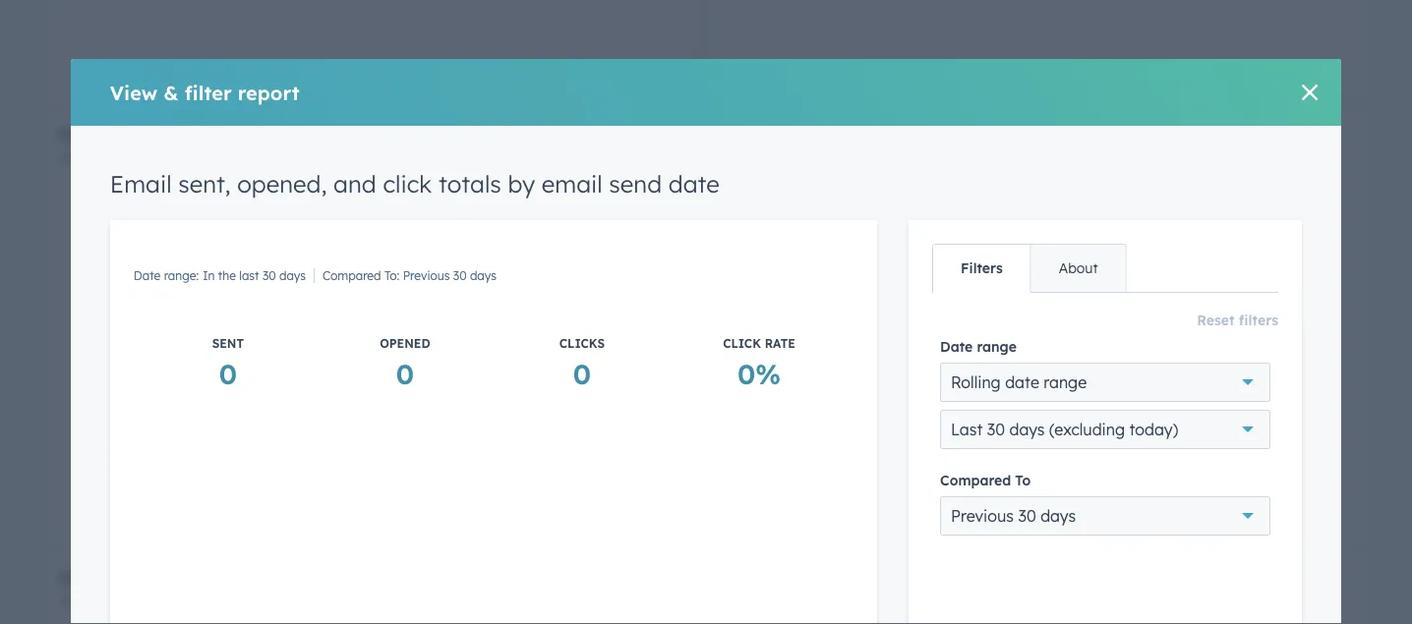 Task type: locate. For each thing, give the bounding box(es) containing it.
you don't have any emails to report on yet.
[[235, 342, 513, 359]]

1 horizontal spatial totals
[[439, 169, 502, 199]]

0 vertical spatial previous
[[403, 269, 450, 283]]

2 horizontal spatial rate
[[838, 324, 868, 338]]

0 horizontal spatial report
[[238, 80, 300, 105]]

1 vertical spatial opened,
[[237, 169, 327, 199]]

0 horizontal spatial opened
[[380, 336, 431, 351]]

clicks up reset filters
[[1222, 218, 1267, 233]]

email sent, opened, and click totals by email send date
[[723, 124, 1158, 144], [110, 169, 720, 199]]

by inside the ad clicks by social network element
[[133, 567, 153, 587]]

0 right any at the bottom of page
[[396, 357, 414, 391]]

report up open
[[238, 80, 300, 105]]

date range: inside marketing email totals by open rate element
[[59, 151, 124, 165]]

0 vertical spatial sent
[[816, 218, 848, 233]]

1 horizontal spatial click
[[917, 124, 953, 144]]

opened 0 inside email sent, opened, and click totals by email send date element
[[1013, 218, 1064, 273]]

1 horizontal spatial click
[[796, 324, 834, 338]]

filters
[[961, 260, 1003, 277]]

1 vertical spatial report
[[426, 342, 466, 359]]

1 horizontal spatial email
[[723, 124, 768, 144]]

date range: in the last 30 days
[[134, 269, 306, 283]]

previous down compared to
[[951, 507, 1014, 526]]

1 horizontal spatial send
[[1080, 124, 1117, 144]]

clicks right the yet.
[[560, 336, 605, 351]]

opened for 0 button inside email sent, opened, and click totals by email send date element
[[1013, 218, 1064, 233]]

0 horizontal spatial email
[[110, 169, 172, 199]]

dialog
[[71, 59, 1342, 625]]

send inside dialog
[[609, 169, 662, 199]]

range:
[[89, 151, 124, 165], [164, 269, 199, 283], [89, 593, 124, 608]]

sent for sent
[[816, 218, 848, 233]]

1 vertical spatial opened
[[380, 336, 431, 351]]

0 horizontal spatial click
[[723, 336, 761, 351]]

sent inside email sent, opened, and click totals by email send date element
[[816, 218, 848, 233]]

1 horizontal spatial clicks
[[1222, 218, 1267, 233]]

last 30 days (excluding today) button
[[941, 410, 1271, 450]]

1 horizontal spatial date
[[1006, 373, 1040, 393]]

clicks for clicks 0
[[560, 336, 605, 351]]

&
[[164, 80, 179, 105]]

on
[[470, 342, 486, 359]]

compared left to:
[[323, 269, 381, 283]]

last
[[239, 269, 259, 283], [829, 593, 849, 608]]

1 vertical spatial last
[[829, 593, 849, 608]]

0 horizontal spatial previous
[[403, 269, 450, 283]]

1 vertical spatial sent
[[212, 336, 244, 351]]

0 vertical spatial the
[[218, 269, 236, 283]]

email sent, opened, and click totals by email send date element
[[711, 111, 1365, 544]]

1 horizontal spatial in
[[792, 593, 804, 608]]

date
[[1122, 124, 1158, 144], [669, 169, 720, 199], [1006, 373, 1040, 393]]

opened
[[1013, 218, 1064, 233], [380, 336, 431, 351]]

previous inside popup button
[[951, 507, 1014, 526]]

2 horizontal spatial email
[[1032, 124, 1076, 144]]

0 vertical spatial sent,
[[772, 124, 809, 144]]

1 horizontal spatial report
[[426, 342, 466, 359]]

to:
[[385, 269, 400, 283]]

1 horizontal spatial rate
[[765, 336, 796, 351]]

rate inside click rate 0%
[[765, 336, 796, 351]]

0 button inside email sent, opened, and click totals by email send date element
[[1029, 237, 1047, 274]]

opened 0 inside dialog
[[380, 336, 431, 391]]

in
[[203, 269, 215, 283], [792, 593, 804, 608]]

30
[[263, 269, 276, 283], [453, 269, 467, 283], [988, 420, 1005, 440], [1019, 507, 1037, 526]]

compared for compared to
[[941, 472, 1012, 489]]

from
[[925, 567, 963, 587]]

days up new contact conversions from ads element
[[1041, 507, 1076, 526]]

1 horizontal spatial compared
[[941, 472, 1012, 489]]

0 vertical spatial opened 0
[[1013, 218, 1064, 273]]

0 horizontal spatial range
[[977, 338, 1017, 356]]

1 horizontal spatial sent
[[816, 218, 848, 233]]

2 vertical spatial range:
[[89, 593, 124, 608]]

to
[[409, 342, 422, 359]]

clicks inside dialog
[[560, 336, 605, 351]]

marketing email totals by open rate element
[[47, 111, 701, 544]]

1 vertical spatial opened 0
[[380, 336, 431, 391]]

send
[[1080, 124, 1117, 144], [609, 169, 662, 199]]

0%
[[738, 357, 781, 391]]

marketing
[[59, 124, 140, 144]]

days
[[279, 269, 306, 283], [470, 269, 497, 283], [1010, 420, 1045, 440], [1041, 507, 1076, 526], [875, 593, 902, 608]]

click inside click rate 0%
[[723, 336, 761, 351]]

0 vertical spatial date
[[1122, 124, 1158, 144]]

email
[[723, 124, 768, 144], [110, 169, 172, 199]]

1 vertical spatial send
[[609, 169, 662, 199]]

1 horizontal spatial and
[[882, 124, 912, 144]]

rolling date range
[[951, 373, 1087, 393]]

1 horizontal spatial email
[[542, 169, 603, 199]]

0 horizontal spatial rate
[[311, 124, 343, 144]]

filters link
[[934, 245, 1031, 292]]

0 vertical spatial and
[[882, 124, 912, 144]]

opened 0 right filters
[[1013, 218, 1064, 273]]

range
[[977, 338, 1017, 356], [1044, 373, 1087, 393]]

in inside new contact conversions from ads element
[[792, 593, 804, 608]]

0 horizontal spatial click
[[383, 169, 432, 199]]

1 vertical spatial email sent, opened, and click totals by email send date
[[110, 169, 720, 199]]

0 vertical spatial date range:
[[59, 151, 124, 165]]

click inside email sent, opened, and click totals by email send date element
[[796, 324, 834, 338]]

network
[[208, 567, 272, 587]]

opened right any at the bottom of page
[[380, 336, 431, 351]]

email
[[144, 124, 188, 144], [1032, 124, 1076, 144], [542, 169, 603, 199]]

2 date range: from the top
[[59, 593, 124, 608]]

0 horizontal spatial in
[[203, 269, 215, 283]]

0
[[1029, 239, 1047, 273], [219, 357, 237, 391], [396, 357, 414, 391], [573, 357, 591, 391]]

1 date range: from the top
[[59, 151, 124, 165]]

date range: down clicks
[[59, 593, 124, 608]]

open
[[267, 124, 306, 144]]

last left 365
[[829, 593, 849, 608]]

0 horizontal spatial send
[[609, 169, 662, 199]]

0 left about
[[1029, 239, 1047, 273]]

click
[[796, 324, 834, 338], [723, 336, 761, 351]]

0 left don't
[[219, 357, 237, 391]]

clicks inside email sent, opened, and click totals by email send date element
[[1222, 218, 1267, 233]]

by inside email sent, opened, and click totals by email send date element
[[1007, 124, 1027, 144]]

and
[[882, 124, 912, 144], [334, 169, 376, 199]]

0 horizontal spatial date
[[669, 169, 720, 199]]

days up don't
[[279, 269, 306, 283]]

0 vertical spatial range:
[[89, 151, 124, 165]]

1 horizontal spatial previous
[[951, 507, 1014, 526]]

range inside popup button
[[1044, 373, 1087, 393]]

emails
[[363, 342, 405, 359]]

tab list
[[933, 244, 1127, 293]]

1 vertical spatial and
[[334, 169, 376, 199]]

0 horizontal spatial sent
[[212, 336, 244, 351]]

1 horizontal spatial opened,
[[814, 124, 877, 144]]

clicks
[[85, 567, 128, 587]]

previous 30 days button
[[941, 497, 1271, 536]]

0 horizontal spatial and
[[334, 169, 376, 199]]

don't
[[263, 342, 296, 359]]

filter
[[185, 80, 232, 105]]

to
[[1016, 472, 1031, 489]]

opened 0
[[1013, 218, 1064, 273], [380, 336, 431, 391]]

compared left to
[[941, 472, 1012, 489]]

opened 0 for 0 button inside email sent, opened, and click totals by email send date element
[[1013, 218, 1064, 273]]

0 vertical spatial email sent, opened, and click totals by email send date
[[723, 124, 1158, 144]]

click rate 0%
[[723, 336, 796, 391]]

the down contact
[[808, 593, 825, 608]]

social
[[157, 567, 203, 587]]

reset filters button
[[1197, 309, 1279, 332]]

previous right to:
[[403, 269, 450, 283]]

0 inside clicks 0
[[573, 357, 591, 391]]

previous
[[403, 269, 450, 283], [951, 507, 1014, 526]]

opened,
[[814, 124, 877, 144], [237, 169, 327, 199]]

1 vertical spatial in
[[792, 593, 804, 608]]

0 button right the yet.
[[573, 355, 591, 393]]

1 vertical spatial clicks
[[560, 336, 605, 351]]

1 vertical spatial email
[[110, 169, 172, 199]]

opened inside dialog
[[380, 336, 431, 351]]

the up "you"
[[218, 269, 236, 283]]

sent,
[[772, 124, 809, 144], [178, 169, 231, 199]]

1 vertical spatial previous
[[951, 507, 1014, 526]]

by
[[242, 124, 262, 144], [1007, 124, 1027, 144], [508, 169, 535, 199], [133, 567, 153, 587]]

1 horizontal spatial sent,
[[772, 124, 809, 144]]

the
[[218, 269, 236, 283], [808, 593, 825, 608]]

rate inside email sent, opened, and click totals by email send date element
[[838, 324, 868, 338]]

report
[[238, 80, 300, 105], [426, 342, 466, 359]]

365
[[852, 593, 872, 608]]

clicks
[[1222, 218, 1267, 233], [560, 336, 605, 351]]

1 vertical spatial sent,
[[178, 169, 231, 199]]

0 horizontal spatial email
[[144, 124, 188, 144]]

clicks 0
[[560, 336, 605, 391]]

2 vertical spatial date
[[1006, 373, 1040, 393]]

click
[[917, 124, 953, 144], [383, 169, 432, 199]]

rate inside marketing email totals by open rate element
[[311, 124, 343, 144]]

range up rolling at bottom right
[[977, 338, 1017, 356]]

have
[[300, 342, 331, 359]]

0 button
[[1029, 237, 1047, 274], [219, 355, 237, 393], [396, 355, 414, 393], [573, 355, 591, 393]]

1 vertical spatial date range:
[[59, 593, 124, 608]]

1 vertical spatial click
[[383, 169, 432, 199]]

in down contact
[[792, 593, 804, 608]]

0 horizontal spatial compared
[[323, 269, 381, 283]]

rolling
[[951, 373, 1001, 393]]

in the last 365 days
[[792, 593, 902, 608]]

1 vertical spatial range:
[[164, 269, 199, 283]]

last up "you"
[[239, 269, 259, 283]]

opened 0 right any at the bottom of page
[[380, 336, 431, 391]]

1 horizontal spatial opened 0
[[1013, 218, 1064, 273]]

date range: down marketing
[[59, 151, 124, 165]]

0 vertical spatial opened,
[[814, 124, 877, 144]]

range up last 30 days (excluding today)
[[1044, 373, 1087, 393]]

0 vertical spatial click
[[917, 124, 953, 144]]

email inside dialog
[[110, 169, 172, 199]]

days right 365
[[875, 593, 902, 608]]

you
[[235, 342, 259, 359]]

in up sent 0
[[203, 269, 215, 283]]

0 horizontal spatial email sent, opened, and click totals by email send date
[[110, 169, 720, 199]]

1 vertical spatial the
[[808, 593, 825, 608]]

click rate
[[796, 324, 868, 338]]

1 horizontal spatial last
[[829, 593, 849, 608]]

0% button
[[738, 355, 781, 393]]

compared
[[323, 269, 381, 283], [941, 472, 1012, 489]]

by inside marketing email totals by open rate element
[[242, 124, 262, 144]]

rate
[[311, 124, 343, 144], [838, 324, 868, 338], [765, 336, 796, 351]]

0 right the yet.
[[573, 357, 591, 391]]

sent
[[816, 218, 848, 233], [212, 336, 244, 351]]

dialog containing 0
[[71, 59, 1342, 625]]

report right to
[[426, 342, 466, 359]]

compared for compared to: previous 30 days
[[323, 269, 381, 283]]

1 vertical spatial compared
[[941, 472, 1012, 489]]

opened up about link
[[1013, 218, 1064, 233]]

2 horizontal spatial date
[[1122, 124, 1158, 144]]

0 horizontal spatial opened 0
[[380, 336, 431, 391]]

0 vertical spatial opened
[[1013, 218, 1064, 233]]

1 horizontal spatial the
[[808, 593, 825, 608]]

date inside marketing email totals by open rate element
[[59, 151, 86, 165]]

0 button left about
[[1029, 237, 1047, 274]]

1 vertical spatial range
[[1044, 373, 1087, 393]]

1 horizontal spatial range
[[1044, 373, 1087, 393]]

totals
[[193, 124, 238, 144], [958, 124, 1003, 144], [439, 169, 502, 199]]

1 horizontal spatial opened
[[1013, 218, 1064, 233]]

date range:
[[59, 151, 124, 165], [59, 593, 124, 608]]

view
[[110, 80, 158, 105]]

1 horizontal spatial email sent, opened, and click totals by email send date
[[723, 124, 1158, 144]]

0 horizontal spatial totals
[[193, 124, 238, 144]]

0 horizontal spatial clicks
[[560, 336, 605, 351]]

0 vertical spatial compared
[[323, 269, 381, 283]]

0 horizontal spatial last
[[239, 269, 259, 283]]

0 vertical spatial clicks
[[1222, 218, 1267, 233]]

30 up don't
[[263, 269, 276, 283]]

0 vertical spatial report
[[238, 80, 300, 105]]

date
[[59, 151, 86, 165], [134, 269, 161, 283], [941, 338, 973, 356], [59, 593, 86, 608]]



Task type: vqa. For each thing, say whether or not it's contained in the screenshot.
the within dialog
yes



Task type: describe. For each thing, give the bounding box(es) containing it.
date inside the ad clicks by social network element
[[59, 593, 86, 608]]

2 horizontal spatial totals
[[958, 124, 1003, 144]]

about link
[[1031, 245, 1126, 292]]

email sent, opened, and click totals by email send date inside dialog
[[110, 169, 720, 199]]

tab list containing filters
[[933, 244, 1127, 293]]

0 inside email sent, opened, and click totals by email send date element
[[1029, 239, 1047, 273]]

view & filter report
[[110, 80, 300, 105]]

click for click rate 0%
[[723, 336, 761, 351]]

1 vertical spatial date
[[669, 169, 720, 199]]

30 right to:
[[453, 269, 467, 283]]

by inside dialog
[[508, 169, 535, 199]]

new contact conversions from ads
[[723, 567, 996, 587]]

ad clicks by social network element
[[47, 554, 701, 625]]

days up on
[[470, 269, 497, 283]]

clicks for clicks
[[1222, 218, 1267, 233]]

30 down to
[[1019, 507, 1037, 526]]

0 vertical spatial range
[[977, 338, 1017, 356]]

last
[[951, 420, 983, 440]]

any
[[335, 342, 359, 359]]

previous 30 days
[[951, 507, 1076, 526]]

the inside new contact conversions from ads element
[[808, 593, 825, 608]]

about
[[1059, 260, 1098, 277]]

opened 0 for 0 button on the right of any at the bottom of page
[[380, 336, 431, 391]]

new
[[723, 567, 758, 587]]

0 horizontal spatial opened,
[[237, 169, 327, 199]]

sent for sent 0
[[212, 336, 244, 351]]

contact
[[763, 567, 822, 587]]

days down rolling date range
[[1010, 420, 1045, 440]]

marketing email totals by open rate
[[59, 124, 343, 144]]

click inside dialog
[[383, 169, 432, 199]]

report inside marketing email totals by open rate element
[[426, 342, 466, 359]]

range: inside dialog
[[164, 269, 199, 283]]

ads
[[968, 567, 996, 587]]

0 vertical spatial in
[[203, 269, 215, 283]]

rate for click rate 0%
[[765, 336, 796, 351]]

today)
[[1130, 420, 1179, 440]]

new contact conversions from ads element
[[711, 554, 1365, 625]]

sent 0
[[212, 336, 244, 391]]

rate for click rate
[[838, 324, 868, 338]]

days inside new contact conversions from ads element
[[875, 593, 902, 608]]

last 30 days (excluding today)
[[951, 420, 1179, 440]]

(excluding
[[1050, 420, 1125, 440]]

date range
[[941, 338, 1017, 356]]

compared to: previous 30 days
[[323, 269, 497, 283]]

0 vertical spatial last
[[239, 269, 259, 283]]

0 button right any at the bottom of page
[[396, 355, 414, 393]]

0 button left don't
[[219, 355, 237, 393]]

totals inside dialog
[[439, 169, 502, 199]]

0 vertical spatial email
[[723, 124, 768, 144]]

ad
[[59, 567, 80, 587]]

reset
[[1197, 312, 1235, 329]]

30 right last
[[988, 420, 1005, 440]]

report inside dialog
[[238, 80, 300, 105]]

0 horizontal spatial the
[[218, 269, 236, 283]]

rolling date range button
[[941, 363, 1271, 402]]

email inside dialog
[[542, 169, 603, 199]]

close image
[[1303, 85, 1318, 100]]

0 vertical spatial send
[[1080, 124, 1117, 144]]

range: inside marketing email totals by open rate element
[[89, 151, 124, 165]]

range: inside the ad clicks by social network element
[[89, 593, 124, 608]]

and inside dialog
[[334, 169, 376, 199]]

date inside popup button
[[1006, 373, 1040, 393]]

filters
[[1239, 312, 1279, 329]]

opened for 0 button on the right of any at the bottom of page
[[380, 336, 431, 351]]

frequency:
[[918, 593, 979, 608]]

ad clicks by social network
[[59, 567, 272, 587]]

0 inside sent 0
[[219, 357, 237, 391]]

yet.
[[490, 342, 513, 359]]

0 horizontal spatial sent,
[[178, 169, 231, 199]]

last inside new contact conversions from ads element
[[829, 593, 849, 608]]

click for click rate
[[796, 324, 834, 338]]

reset filters
[[1197, 312, 1279, 329]]

date range: inside the ad clicks by social network element
[[59, 593, 124, 608]]

compared to
[[941, 472, 1031, 489]]

conversions
[[827, 567, 920, 587]]



